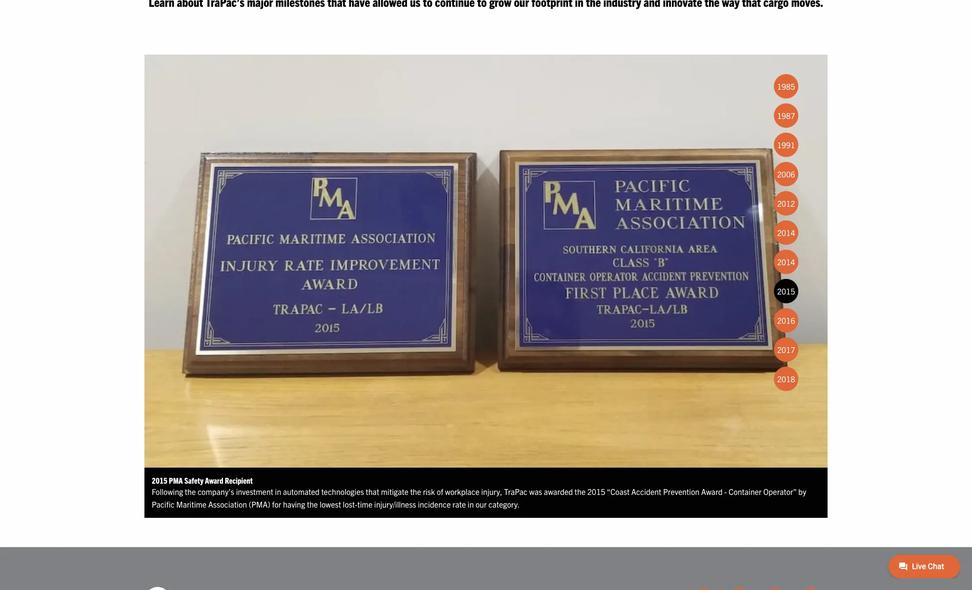 Task type: locate. For each thing, give the bounding box(es) containing it.
automated
[[283, 487, 320, 497]]

risk
[[423, 487, 435, 497]]

2012
[[778, 199, 796, 208]]

footer
[[0, 548, 973, 591]]

2016
[[778, 316, 796, 326]]

2015
[[778, 287, 796, 296], [152, 476, 167, 486], [588, 487, 606, 497]]

in left our
[[468, 500, 474, 510]]

1985
[[778, 81, 796, 91]]

category.
[[489, 500, 520, 510]]

1 horizontal spatial award
[[702, 487, 723, 497]]

maritime
[[176, 500, 207, 510]]

the down 'automated'
[[307, 500, 318, 510]]

2015 up "following"
[[152, 476, 167, 486]]

by
[[799, 487, 807, 497]]

workplace
[[445, 487, 480, 497]]

for
[[272, 500, 281, 510]]

operator"
[[764, 487, 797, 497]]

0 horizontal spatial award
[[205, 476, 223, 486]]

1991
[[778, 140, 796, 150]]

time
[[358, 500, 373, 510]]

(pma)
[[249, 500, 270, 510]]

the
[[185, 487, 196, 497], [410, 487, 421, 497], [575, 487, 586, 497], [307, 500, 318, 510]]

2 vertical spatial 2015
[[588, 487, 606, 497]]

2006
[[778, 169, 796, 179]]

main content containing 1985
[[135, 0, 973, 531]]

1 vertical spatial 2015
[[152, 476, 167, 486]]

pma
[[169, 476, 183, 486]]

safety
[[184, 476, 204, 486]]

1 horizontal spatial in
[[468, 500, 474, 510]]

2 horizontal spatial 2015
[[778, 287, 796, 296]]

in
[[275, 487, 281, 497], [468, 500, 474, 510]]

0 vertical spatial award
[[205, 476, 223, 486]]

our
[[476, 500, 487, 510]]

1 vertical spatial in
[[468, 500, 474, 510]]

award up company's
[[205, 476, 223, 486]]

2014
[[778, 228, 796, 238], [778, 257, 796, 267]]

prevention
[[664, 487, 700, 497]]

rate
[[453, 500, 466, 510]]

company's
[[198, 487, 234, 497]]

accident
[[632, 487, 662, 497]]

0 horizontal spatial 2015
[[152, 476, 167, 486]]

was
[[530, 487, 542, 497]]

lowest
[[320, 500, 341, 510]]

awarded
[[544, 487, 573, 497]]

award
[[205, 476, 223, 486], [702, 487, 723, 497]]

in up for
[[275, 487, 281, 497]]

investment
[[236, 487, 273, 497]]

1 vertical spatial 2014
[[778, 257, 796, 267]]

technologies
[[322, 487, 364, 497]]

recipient
[[225, 476, 253, 486]]

container
[[729, 487, 762, 497]]

0 vertical spatial 2015
[[778, 287, 796, 296]]

incidence
[[418, 500, 451, 510]]

pacific
[[152, 500, 175, 510]]

main content
[[135, 0, 973, 531]]

award left -
[[702, 487, 723, 497]]

lost-
[[343, 500, 358, 510]]

0 vertical spatial 2014
[[778, 228, 796, 238]]

2015 left "coast on the right of page
[[588, 487, 606, 497]]

2015 up 2016
[[778, 287, 796, 296]]

0 vertical spatial in
[[275, 487, 281, 497]]

0 horizontal spatial in
[[275, 487, 281, 497]]



Task type: describe. For each thing, give the bounding box(es) containing it.
2015 for 2015
[[778, 287, 796, 296]]

following
[[152, 487, 183, 497]]

2015 pma safety award recipient following the company's investment in automated technologies that mitigate the risk of workplace injury, trapac was awarded the 2015 "coast accident prevention award - container operator" by pacific maritime association (pma) for having the lowest lost-time injury/illness incidence rate in our category.
[[152, 476, 807, 510]]

1 vertical spatial award
[[702, 487, 723, 497]]

of
[[437, 487, 444, 497]]

1987
[[778, 111, 796, 121]]

that
[[366, 487, 379, 497]]

mitigate
[[381, 487, 409, 497]]

the down safety
[[185, 487, 196, 497]]

2018
[[778, 374, 796, 384]]

2 2014 from the top
[[778, 257, 796, 267]]

1 2014 from the top
[[778, 228, 796, 238]]

2015 for 2015 pma safety award recipient following the company's investment in automated technologies that mitigate the risk of workplace injury, trapac was awarded the 2015 "coast accident prevention award - container operator" by pacific maritime association (pma) for having the lowest lost-time injury/illness incidence rate in our category.
[[152, 476, 167, 486]]

the left risk
[[410, 487, 421, 497]]

injury/illness
[[374, 500, 416, 510]]

the right awarded
[[575, 487, 586, 497]]

having
[[283, 500, 305, 510]]

corporate image
[[145, 587, 218, 591]]

injury,
[[482, 487, 503, 497]]

trapac
[[504, 487, 528, 497]]

1 horizontal spatial 2015
[[588, 487, 606, 497]]

2017
[[778, 345, 796, 355]]

association
[[208, 500, 247, 510]]

-
[[725, 487, 727, 497]]

"coast
[[607, 487, 630, 497]]



Task type: vqa. For each thing, say whether or not it's contained in the screenshot.
1st 2014 from the bottom of the page
yes



